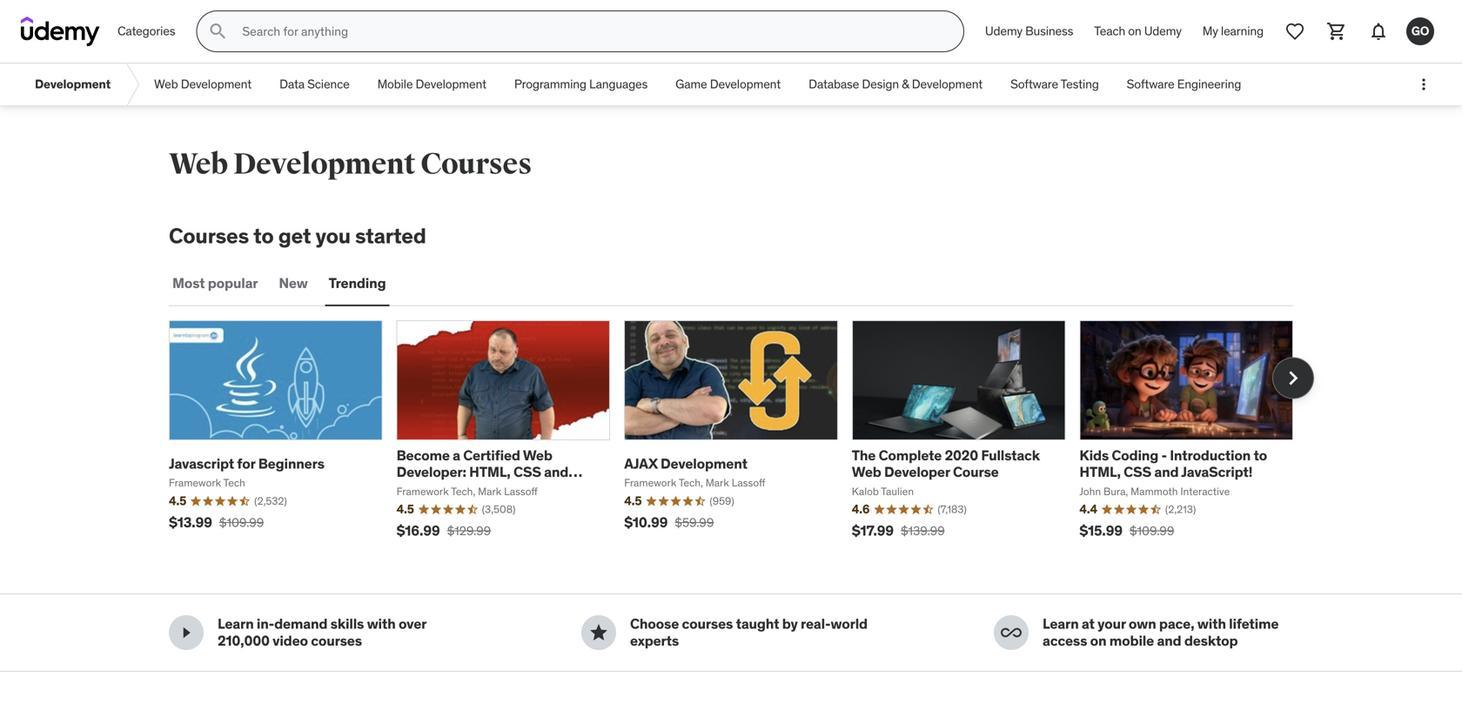 Task type: locate. For each thing, give the bounding box(es) containing it.
game development
[[676, 76, 781, 92]]

taught
[[736, 615, 779, 633]]

and inside 'learn at your own pace, with lifetime access on mobile and desktop'
[[1157, 632, 1182, 650]]

to left get
[[253, 223, 274, 249]]

&
[[902, 76, 909, 92]]

2 software from the left
[[1127, 76, 1175, 92]]

1 horizontal spatial to
[[1254, 447, 1268, 464]]

real-
[[801, 615, 831, 633]]

medium image left "access"
[[1001, 622, 1022, 643]]

web right certified
[[523, 447, 553, 464]]

1 horizontal spatial software
[[1127, 76, 1175, 92]]

data science
[[280, 76, 350, 92]]

the complete 2020 fullstack web developer course
[[852, 447, 1040, 481]]

0 horizontal spatial courses
[[169, 223, 249, 249]]

web right arrow pointing to subcategory menu links image
[[154, 76, 178, 92]]

1 horizontal spatial html,
[[1080, 463, 1121, 481]]

medium image left 210,000
[[176, 622, 197, 643]]

1 horizontal spatial learn
[[1043, 615, 1079, 633]]

web left the developer
[[852, 463, 882, 481]]

css right the a
[[514, 463, 541, 481]]

medium image
[[176, 622, 197, 643], [1001, 622, 1022, 643]]

1 horizontal spatial courses
[[682, 615, 733, 633]]

software left the testing
[[1011, 76, 1059, 92]]

world
[[831, 615, 868, 633]]

1 learn from the left
[[218, 615, 254, 633]]

html, left -
[[1080, 463, 1121, 481]]

with right pace,
[[1198, 615, 1226, 633]]

software engineering link
[[1113, 64, 1256, 105]]

courses inside learn in-demand skills with over 210,000 video courses
[[311, 632, 362, 650]]

html,
[[469, 463, 511, 481], [1080, 463, 1121, 481]]

javascript for beginners
[[169, 455, 325, 473]]

1 medium image from the left
[[176, 622, 197, 643]]

css for -
[[1124, 463, 1152, 481]]

1 horizontal spatial udemy
[[1145, 23, 1182, 39]]

medium image for learn at your own pace, with lifetime access on mobile and desktop
[[1001, 622, 1022, 643]]

development link
[[21, 64, 125, 105]]

learn inside learn in-demand skills with over 210,000 video courses
[[218, 615, 254, 633]]

go
[[1412, 23, 1430, 39]]

1 horizontal spatial css
[[1124, 463, 1152, 481]]

0 horizontal spatial learn
[[218, 615, 254, 633]]

popular
[[208, 274, 258, 292]]

by
[[782, 615, 798, 633]]

development
[[35, 76, 111, 92], [181, 76, 252, 92], [416, 76, 487, 92], [710, 76, 781, 92], [912, 76, 983, 92], [233, 146, 415, 182], [661, 455, 748, 473]]

courses right video
[[311, 632, 362, 650]]

ajax development
[[624, 455, 748, 473]]

go link
[[1400, 10, 1442, 52]]

courses
[[682, 615, 733, 633], [311, 632, 362, 650]]

certified
[[463, 447, 520, 464]]

courses inside choose courses taught by real-world experts
[[682, 615, 733, 633]]

development right ajax
[[661, 455, 748, 473]]

learn at your own pace, with lifetime access on mobile and desktop
[[1043, 615, 1279, 650]]

css left -
[[1124, 463, 1152, 481]]

2 html, from the left
[[1080, 463, 1121, 481]]

development down submit search "image"
[[181, 76, 252, 92]]

software
[[1011, 76, 1059, 92], [1127, 76, 1175, 92]]

1 horizontal spatial courses
[[421, 146, 532, 182]]

development inside carousel element
[[661, 455, 748, 473]]

2 with from the left
[[1198, 615, 1226, 633]]

learn left the at
[[1043, 615, 1079, 633]]

html, inside kids coding - introduction to html, css and javascript!
[[1080, 463, 1121, 481]]

courses left taught
[[682, 615, 733, 633]]

1 vertical spatial courses
[[169, 223, 249, 249]]

complete
[[879, 447, 942, 464]]

web development courses
[[169, 146, 532, 182]]

software for software engineering
[[1127, 76, 1175, 92]]

0 vertical spatial to
[[253, 223, 274, 249]]

my learning
[[1203, 23, 1264, 39]]

2 learn from the left
[[1043, 615, 1079, 633]]

0 horizontal spatial medium image
[[176, 622, 197, 643]]

0 vertical spatial courses
[[421, 146, 532, 182]]

development for web development courses
[[233, 146, 415, 182]]

1 software from the left
[[1011, 76, 1059, 92]]

css for certified
[[514, 463, 541, 481]]

1 with from the left
[[367, 615, 396, 633]]

software testing link
[[997, 64, 1113, 105]]

get
[[278, 223, 311, 249]]

my learning link
[[1192, 10, 1275, 52]]

next image
[[1280, 364, 1308, 392]]

development up you on the top left of the page
[[233, 146, 415, 182]]

css
[[514, 463, 541, 481], [1124, 463, 1152, 481]]

development for web development
[[181, 76, 252, 92]]

0 horizontal spatial software
[[1011, 76, 1059, 92]]

css inside kids coding - introduction to html, css and javascript!
[[1124, 463, 1152, 481]]

coding
[[1112, 447, 1159, 464]]

mobile
[[377, 76, 413, 92]]

carousel element
[[169, 320, 1315, 552]]

software down "teach on udemy" link
[[1127, 76, 1175, 92]]

1 vertical spatial to
[[1254, 447, 1268, 464]]

to right javascript!
[[1254, 447, 1268, 464]]

web
[[154, 76, 178, 92], [169, 146, 228, 182], [523, 447, 553, 464], [852, 463, 882, 481]]

development right mobile
[[416, 76, 487, 92]]

kids coding - introduction to html, css and javascript! link
[[1080, 447, 1268, 481]]

more subcategory menu links image
[[1416, 76, 1433, 93]]

game
[[676, 76, 707, 92]]

kids coding - introduction to html, css and javascript!
[[1080, 447, 1268, 481]]

0 horizontal spatial with
[[367, 615, 396, 633]]

udemy left my
[[1145, 23, 1182, 39]]

css inside become a certified web developer: html, css and javascript
[[514, 463, 541, 481]]

javascript
[[169, 455, 234, 473]]

development for game development
[[710, 76, 781, 92]]

0 horizontal spatial udemy
[[985, 23, 1023, 39]]

data
[[280, 76, 305, 92]]

you
[[316, 223, 351, 249]]

teach on udemy link
[[1084, 10, 1192, 52]]

arrow pointing to subcategory menu links image
[[125, 64, 140, 105]]

on left 'mobile'
[[1091, 632, 1107, 650]]

become a certified web developer: html, css and javascript
[[397, 447, 569, 498]]

1 udemy from the left
[[985, 23, 1023, 39]]

html, right the a
[[469, 463, 511, 481]]

most popular button
[[169, 263, 261, 305]]

desktop
[[1185, 632, 1238, 650]]

1 vertical spatial on
[[1091, 632, 1107, 650]]

design
[[862, 76, 899, 92]]

database
[[809, 76, 859, 92]]

udemy left business
[[985, 23, 1023, 39]]

learn inside 'learn at your own pace, with lifetime access on mobile and desktop'
[[1043, 615, 1079, 633]]

access
[[1043, 632, 1088, 650]]

trending
[[329, 274, 386, 292]]

to inside kids coding - introduction to html, css and javascript!
[[1254, 447, 1268, 464]]

0 horizontal spatial on
[[1091, 632, 1107, 650]]

1 css from the left
[[514, 463, 541, 481]]

development for mobile development
[[416, 76, 487, 92]]

html, for a
[[469, 463, 511, 481]]

the
[[852, 447, 876, 464]]

development right the game
[[710, 76, 781, 92]]

development down udemy image
[[35, 76, 111, 92]]

1 horizontal spatial with
[[1198, 615, 1226, 633]]

2 css from the left
[[1124, 463, 1152, 481]]

udemy image
[[21, 17, 100, 46]]

science
[[307, 76, 350, 92]]

0 horizontal spatial css
[[514, 463, 541, 481]]

own
[[1129, 615, 1157, 633]]

1 html, from the left
[[469, 463, 511, 481]]

learn for learn at your own pace, with lifetime access on mobile and desktop
[[1043, 615, 1079, 633]]

database design & development link
[[795, 64, 997, 105]]

software inside "link"
[[1127, 76, 1175, 92]]

mobile development
[[377, 76, 487, 92]]

and
[[544, 463, 569, 481], [1155, 463, 1179, 481], [1157, 632, 1182, 650]]

introduction
[[1170, 447, 1251, 464]]

0 vertical spatial on
[[1128, 23, 1142, 39]]

1 horizontal spatial medium image
[[1001, 622, 1022, 643]]

over
[[399, 615, 426, 633]]

0 horizontal spatial courses
[[311, 632, 362, 650]]

to
[[253, 223, 274, 249], [1254, 447, 1268, 464]]

learn left in-
[[218, 615, 254, 633]]

learn
[[218, 615, 254, 633], [1043, 615, 1079, 633]]

most popular
[[172, 274, 258, 292]]

become a certified web developer: html, css and javascript link
[[397, 447, 583, 498]]

mobile
[[1110, 632, 1154, 650]]

and inside become a certified web developer: html, css and javascript
[[544, 463, 569, 481]]

0 horizontal spatial html,
[[469, 463, 511, 481]]

with left over
[[367, 615, 396, 633]]

video
[[273, 632, 308, 650]]

and inside kids coding - introduction to html, css and javascript!
[[1155, 463, 1179, 481]]

udemy business
[[985, 23, 1074, 39]]

on right teach
[[1128, 23, 1142, 39]]

2 medium image from the left
[[1001, 622, 1022, 643]]

trending button
[[325, 263, 390, 305]]

html, inside become a certified web developer: html, css and javascript
[[469, 463, 511, 481]]

teach on udemy
[[1095, 23, 1182, 39]]

categories
[[118, 23, 175, 39]]



Task type: describe. For each thing, give the bounding box(es) containing it.
choose courses taught by real-world experts
[[630, 615, 868, 650]]

languages
[[589, 76, 648, 92]]

my
[[1203, 23, 1219, 39]]

submit search image
[[207, 21, 228, 42]]

game development link
[[662, 64, 795, 105]]

with inside learn in-demand skills with over 210,000 video courses
[[367, 615, 396, 633]]

in-
[[257, 615, 274, 633]]

web development link
[[140, 64, 266, 105]]

new
[[279, 274, 308, 292]]

database design & development
[[809, 76, 983, 92]]

programming
[[514, 76, 587, 92]]

engineering
[[1178, 76, 1242, 92]]

Search for anything text field
[[239, 17, 943, 46]]

kids
[[1080, 447, 1109, 464]]

210,000
[[218, 632, 270, 650]]

on inside 'learn at your own pace, with lifetime access on mobile and desktop'
[[1091, 632, 1107, 650]]

mobile development link
[[364, 64, 500, 105]]

and for introduction
[[1155, 463, 1179, 481]]

software testing
[[1011, 76, 1099, 92]]

html, for coding
[[1080, 463, 1121, 481]]

development for ajax development
[[661, 455, 748, 473]]

javascript
[[397, 480, 464, 498]]

for
[[237, 455, 255, 473]]

categories button
[[107, 10, 186, 52]]

demand
[[274, 615, 328, 633]]

web down web development link
[[169, 146, 228, 182]]

udemy business link
[[975, 10, 1084, 52]]

at
[[1082, 615, 1095, 633]]

development right & at the right top of page
[[912, 76, 983, 92]]

started
[[355, 223, 426, 249]]

a
[[453, 447, 460, 464]]

become
[[397, 447, 450, 464]]

javascript for beginners link
[[169, 455, 325, 473]]

medium image for learn in-demand skills with over 210,000 video courses
[[176, 622, 197, 643]]

lifetime
[[1229, 615, 1279, 633]]

programming languages
[[514, 76, 648, 92]]

business
[[1026, 23, 1074, 39]]

developer:
[[397, 463, 466, 481]]

1 horizontal spatial on
[[1128, 23, 1142, 39]]

with inside 'learn at your own pace, with lifetime access on mobile and desktop'
[[1198, 615, 1226, 633]]

teach
[[1095, 23, 1126, 39]]

programming languages link
[[500, 64, 662, 105]]

fullstack
[[981, 447, 1040, 464]]

testing
[[1061, 76, 1099, 92]]

developer
[[885, 463, 950, 481]]

web inside the complete 2020 fullstack web developer course
[[852, 463, 882, 481]]

web development
[[154, 76, 252, 92]]

course
[[953, 463, 999, 481]]

software for software testing
[[1011, 76, 1059, 92]]

learn for learn in-demand skills with over 210,000 video courses
[[218, 615, 254, 633]]

pace,
[[1160, 615, 1195, 633]]

skills
[[331, 615, 364, 633]]

-
[[1162, 447, 1167, 464]]

2020
[[945, 447, 978, 464]]

new button
[[275, 263, 311, 305]]

2 udemy from the left
[[1145, 23, 1182, 39]]

courses to get you started
[[169, 223, 426, 249]]

and for web
[[544, 463, 569, 481]]

medium image
[[589, 622, 609, 643]]

learn in-demand skills with over 210,000 video courses
[[218, 615, 426, 650]]

data science link
[[266, 64, 364, 105]]

ajax
[[624, 455, 658, 473]]

your
[[1098, 615, 1126, 633]]

most
[[172, 274, 205, 292]]

experts
[[630, 632, 679, 650]]

0 horizontal spatial to
[[253, 223, 274, 249]]

ajax development link
[[624, 455, 748, 473]]

javascript!
[[1182, 463, 1253, 481]]

software engineering
[[1127, 76, 1242, 92]]

wishlist image
[[1285, 21, 1306, 42]]

learning
[[1221, 23, 1264, 39]]

notifications image
[[1369, 21, 1389, 42]]

shopping cart with 0 items image
[[1327, 21, 1348, 42]]

beginners
[[258, 455, 325, 473]]

web inside become a certified web developer: html, css and javascript
[[523, 447, 553, 464]]

choose
[[630, 615, 679, 633]]



Task type: vqa. For each thing, say whether or not it's contained in the screenshot.
Advanced - Blues Guitar - Riff and Licks - Module 1 'Guitar'
no



